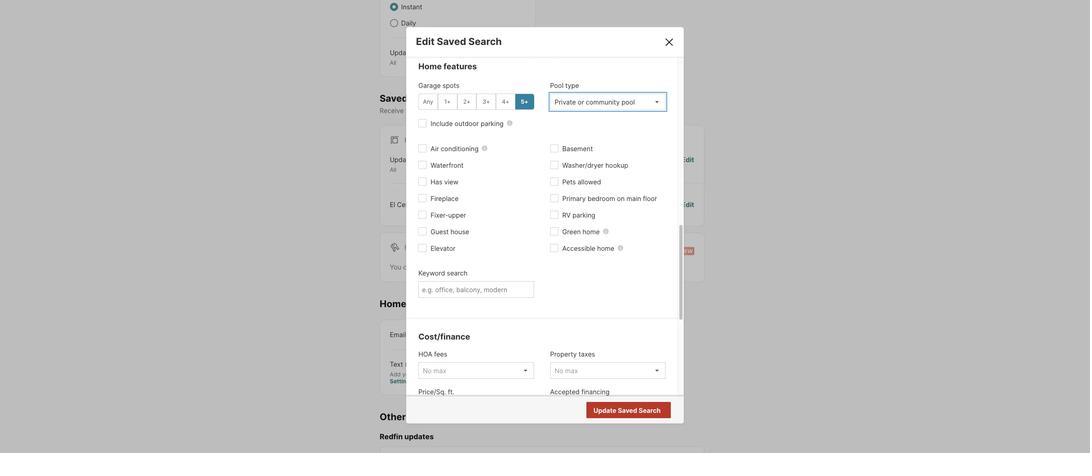 Task type: locate. For each thing, give the bounding box(es) containing it.
1 horizontal spatial no
[[628, 407, 637, 415]]

search
[[541, 107, 562, 115], [447, 269, 467, 277]]

0 vertical spatial for
[[404, 136, 417, 145]]

None checkbox
[[499, 360, 525, 371]]

1 vertical spatial for
[[404, 244, 417, 252]]

parking up green home
[[573, 211, 595, 219]]

no for no results
[[628, 407, 637, 415]]

on inside saved searches receive timely notifications based on your preferred search filters.
[[486, 107, 494, 115]]

1 vertical spatial no
[[628, 407, 637, 415]]

search up e.g. office, balcony, modern "text box"
[[447, 269, 467, 277]]

accepted
[[550, 388, 580, 396]]

no right bedroom at the right top of the page
[[619, 201, 627, 209]]

0 vertical spatial search
[[541, 107, 562, 115]]

edit button
[[513, 48, 525, 66], [682, 155, 694, 174], [682, 200, 694, 210]]

1 horizontal spatial emails
[[629, 201, 649, 209]]

1 vertical spatial types
[[414, 156, 431, 164]]

2 update types all from the top
[[390, 156, 431, 173]]

edit inside dialog
[[416, 36, 435, 47]]

home for home features
[[418, 62, 442, 71]]

account settings link
[[390, 371, 486, 385]]

search
[[468, 36, 502, 47], [639, 407, 661, 415]]

2 for from the top
[[404, 244, 417, 252]]

email
[[390, 331, 406, 339]]

edit
[[416, 36, 435, 47], [513, 49, 525, 57], [682, 156, 694, 164], [682, 201, 694, 209]]

home
[[418, 62, 442, 71], [380, 299, 406, 310]]

no for no emails
[[619, 201, 627, 209]]

0 vertical spatial all
[[390, 59, 396, 66]]

types down air
[[414, 156, 431, 164]]

home left tours on the left bottom of page
[[380, 299, 406, 310]]

bedroom
[[588, 195, 615, 203]]

1 horizontal spatial searches
[[458, 263, 487, 271]]

list box
[[550, 94, 666, 110], [418, 363, 534, 379], [550, 363, 666, 379]]

include outdoor parking
[[431, 120, 504, 128]]

update types all up garage
[[390, 49, 431, 66]]

types
[[414, 49, 431, 57], [414, 156, 431, 164]]

Daily radio
[[390, 19, 398, 27]]

search inside update saved search button
[[639, 407, 661, 415]]

emails right bedroom at the right top of the page
[[629, 201, 649, 209]]

list box up financing
[[550, 363, 666, 379]]

parking
[[481, 120, 504, 128], [573, 211, 595, 219]]

your down 4+
[[496, 107, 509, 115]]

1 vertical spatial home
[[380, 299, 406, 310]]

1 horizontal spatial search
[[541, 107, 562, 115]]

on left main
[[617, 195, 625, 203]]

2+
[[463, 98, 470, 105]]

5+ radio
[[515, 94, 534, 110]]

1 vertical spatial emails
[[408, 412, 438, 423]]

updates
[[404, 433, 434, 442]]

pets allowed
[[562, 178, 601, 186]]

0 horizontal spatial home
[[380, 299, 406, 310]]

0 horizontal spatial no
[[619, 201, 627, 209]]

0 horizontal spatial searches
[[410, 93, 453, 104]]

option group containing any
[[418, 94, 534, 110]]

1 vertical spatial search
[[447, 269, 467, 277]]

accessible
[[562, 245, 595, 253]]

0 vertical spatial home
[[418, 62, 442, 71]]

update types all
[[390, 49, 431, 66], [390, 156, 431, 173]]

0 vertical spatial edit button
[[513, 48, 525, 66]]

1 horizontal spatial home
[[418, 62, 442, 71]]

green home
[[562, 228, 600, 236]]

searches down garage
[[410, 93, 453, 104]]

0 vertical spatial searches
[[410, 93, 453, 104]]

update down for sale
[[390, 156, 412, 164]]

results
[[638, 407, 660, 415]]

1 vertical spatial update types all
[[390, 156, 431, 173]]

types up home features on the left top of page
[[414, 49, 431, 57]]

home
[[583, 228, 600, 236], [597, 245, 614, 253]]

1 vertical spatial all
[[390, 166, 396, 173]]

taxes
[[579, 350, 595, 359]]

for
[[538, 263, 546, 271]]

pool
[[550, 81, 563, 90]]

0 horizontal spatial search
[[468, 36, 502, 47]]

0 vertical spatial no
[[619, 201, 627, 209]]

green
[[562, 228, 581, 236]]

0 vertical spatial home
[[583, 228, 600, 236]]

create
[[416, 263, 435, 271]]

all down daily 'option'
[[390, 59, 396, 66]]

for left sale
[[404, 136, 417, 145]]

no
[[619, 201, 627, 209], [628, 407, 637, 415]]

home up garage
[[418, 62, 442, 71]]

1 for from the top
[[404, 136, 417, 145]]

no results
[[628, 407, 660, 415]]

accessible home
[[562, 245, 614, 253]]

search left filters.
[[541, 107, 562, 115]]

no left results
[[628, 407, 637, 415]]

1 vertical spatial update
[[390, 156, 412, 164]]

include
[[431, 120, 453, 128]]

1 horizontal spatial parking
[[573, 211, 595, 219]]

1 horizontal spatial on
[[617, 195, 625, 203]]

sale
[[419, 136, 435, 145]]

el cerrito test 1
[[390, 201, 438, 209]]

1 horizontal spatial search
[[639, 407, 661, 415]]

view
[[444, 178, 458, 186]]

saved inside update saved search button
[[618, 407, 637, 415]]

1 horizontal spatial your
[[496, 107, 509, 115]]

settings
[[390, 378, 413, 385]]

1 vertical spatial your
[[402, 371, 414, 378]]

parking down based
[[481, 120, 504, 128]]

emails up updates
[[408, 412, 438, 423]]

basement
[[562, 145, 593, 153]]

guest
[[431, 228, 449, 236]]

0 vertical spatial emails
[[629, 201, 649, 209]]

option group
[[418, 94, 534, 110]]

saved
[[437, 36, 466, 47], [380, 93, 408, 104], [437, 263, 456, 271], [618, 407, 637, 415]]

hoa
[[418, 350, 432, 359]]

2 types from the top
[[414, 156, 431, 164]]

emails
[[629, 201, 649, 209], [408, 412, 438, 423]]

0 horizontal spatial emails
[[408, 412, 438, 423]]

0 horizontal spatial on
[[486, 107, 494, 115]]

garage
[[418, 81, 441, 90]]

tours
[[409, 299, 433, 310]]

0 vertical spatial parking
[[481, 120, 504, 128]]

0 vertical spatial types
[[414, 49, 431, 57]]

list box for cost/finance
[[550, 363, 666, 379]]

saved up home features on the left top of page
[[437, 36, 466, 47]]

update down financing
[[593, 407, 616, 415]]

no inside button
[[628, 407, 637, 415]]

while
[[488, 263, 504, 271]]

on down 3+
[[486, 107, 494, 115]]

update
[[390, 49, 412, 57], [390, 156, 412, 164], [593, 407, 616, 415]]

0 horizontal spatial search
[[447, 269, 467, 277]]

search for edit saved search
[[468, 36, 502, 47]]

property
[[550, 350, 577, 359]]

1 vertical spatial home
[[597, 245, 614, 253]]

account
[[463, 371, 486, 378]]

air conditioning
[[431, 145, 479, 153]]

no results button
[[618, 403, 670, 419]]

has view
[[431, 178, 458, 186]]

home for accessible home
[[597, 245, 614, 253]]

saved up receive
[[380, 93, 408, 104]]

fixer-upper
[[431, 211, 466, 219]]

floor
[[643, 195, 657, 203]]

test
[[420, 201, 433, 209]]

2 vertical spatial update
[[593, 407, 616, 415]]

your up settings
[[402, 371, 414, 378]]

for left the rent at the left
[[404, 244, 417, 252]]

edit saved search element
[[416, 36, 654, 47]]

guest house
[[431, 228, 469, 236]]

house
[[451, 228, 469, 236]]

features
[[444, 62, 477, 71]]

searches up e.g. office, balcony, modern "text box"
[[458, 263, 487, 271]]

4+ radio
[[496, 94, 515, 110]]

saved left results
[[618, 407, 637, 415]]

home right accessible
[[597, 245, 614, 253]]

pool type
[[550, 81, 579, 90]]

home inside edit saved search dialog
[[418, 62, 442, 71]]

saved searches receive timely notifications based on your preferred search filters.
[[380, 93, 583, 115]]

on
[[486, 107, 494, 115], [617, 195, 625, 203]]

all up el
[[390, 166, 396, 173]]

1 vertical spatial searches
[[458, 263, 487, 271]]

home features
[[418, 62, 477, 71]]

1 vertical spatial search
[[639, 407, 661, 415]]

0 vertical spatial on
[[486, 107, 494, 115]]

based
[[465, 107, 484, 115]]

fees
[[434, 350, 447, 359]]

1 vertical spatial on
[[617, 195, 625, 203]]

for
[[404, 136, 417, 145], [404, 244, 417, 252]]

list box down type
[[550, 94, 666, 110]]

home up accessible home
[[583, 228, 600, 236]]

0 vertical spatial search
[[468, 36, 502, 47]]

washer/dryer
[[562, 161, 604, 169]]

1 types from the top
[[414, 49, 431, 57]]

searches
[[410, 93, 453, 104], [458, 263, 487, 271]]

update inside button
[[593, 407, 616, 415]]

searching
[[506, 263, 536, 271]]

other
[[380, 412, 406, 423]]

0 vertical spatial your
[[496, 107, 509, 115]]

garage spots
[[418, 81, 459, 90]]

washer/dryer hookup
[[562, 161, 628, 169]]

preferred
[[511, 107, 540, 115]]

search for update saved search
[[639, 407, 661, 415]]

1 all from the top
[[390, 59, 396, 66]]

update types all down for sale
[[390, 156, 431, 173]]

0 vertical spatial update types all
[[390, 49, 431, 66]]

no emails
[[619, 201, 649, 209]]

update down daily 'option'
[[390, 49, 412, 57]]



Task type: vqa. For each thing, say whether or not it's contained in the screenshot.
dialog
no



Task type: describe. For each thing, give the bounding box(es) containing it.
searches inside saved searches receive timely notifications based on your preferred search filters.
[[410, 93, 453, 104]]

edit saved search
[[416, 36, 502, 47]]

primary
[[562, 195, 586, 203]]

2 vertical spatial edit button
[[682, 200, 694, 210]]

1 vertical spatial parking
[[573, 211, 595, 219]]

list box up ft.
[[418, 363, 534, 379]]

search inside saved searches receive timely notifications based on your preferred search filters.
[[541, 107, 562, 115]]

conditioning
[[441, 145, 479, 153]]

redfin updates
[[380, 433, 434, 442]]

price/sq. ft.
[[418, 388, 454, 396]]

pets
[[562, 178, 576, 186]]

your inside saved searches receive timely notifications based on your preferred search filters.
[[496, 107, 509, 115]]

3+ radio
[[477, 94, 496, 110]]

instant
[[401, 3, 422, 11]]

notifications
[[426, 107, 464, 115]]

option group inside edit saved search dialog
[[418, 94, 534, 110]]

fireplace
[[431, 195, 459, 203]]

waterfront
[[431, 161, 463, 169]]

has
[[431, 178, 442, 186]]

1 update types all from the top
[[390, 49, 431, 66]]

number
[[434, 371, 455, 378]]

outdoor
[[455, 120, 479, 128]]

saved down elevator
[[437, 263, 456, 271]]

4+
[[502, 98, 509, 105]]

for for for sale
[[404, 136, 417, 145]]

0 horizontal spatial parking
[[481, 120, 504, 128]]

Instant radio
[[390, 3, 398, 11]]

text (sms)
[[390, 361, 424, 369]]

home tours
[[380, 299, 433, 310]]

0 vertical spatial update
[[390, 49, 412, 57]]

on inside edit saved search dialog
[[617, 195, 625, 203]]

for sale
[[404, 136, 435, 145]]

add your phone number in
[[390, 371, 463, 378]]

keyword search
[[418, 269, 467, 277]]

for for for rent
[[404, 244, 417, 252]]

keyword
[[418, 269, 445, 277]]

5+
[[521, 98, 528, 105]]

fixer-
[[431, 211, 448, 219]]

spots
[[443, 81, 459, 90]]

you can create saved searches while searching for
[[390, 263, 548, 271]]

allowed
[[578, 178, 601, 186]]

rent
[[419, 244, 436, 252]]

2 all from the top
[[390, 166, 396, 173]]

0 horizontal spatial your
[[402, 371, 414, 378]]

for rent
[[404, 244, 436, 252]]

daily
[[401, 19, 416, 27]]

el
[[390, 201, 395, 209]]

add
[[390, 371, 401, 378]]

accepted financing
[[550, 388, 609, 396]]

1 vertical spatial edit button
[[682, 155, 694, 174]]

main
[[626, 195, 641, 203]]

update saved search
[[593, 407, 661, 415]]

in
[[456, 371, 461, 378]]

can
[[403, 263, 414, 271]]

emails for other emails
[[408, 412, 438, 423]]

home for green home
[[583, 228, 600, 236]]

3+
[[483, 98, 490, 105]]

(sms)
[[405, 361, 424, 369]]

cerrito
[[397, 201, 418, 209]]

text
[[390, 361, 403, 369]]

financing
[[581, 388, 609, 396]]

Any radio
[[418, 94, 438, 110]]

price/sq.
[[418, 388, 446, 396]]

receive
[[380, 107, 404, 115]]

edit saved search dialog
[[406, 27, 684, 454]]

phone
[[416, 371, 433, 378]]

saved inside saved searches receive timely notifications based on your preferred search filters.
[[380, 93, 408, 104]]

cost/finance
[[418, 332, 470, 342]]

1+ radio
[[438, 94, 457, 110]]

air
[[431, 145, 439, 153]]

home for home tours
[[380, 299, 406, 310]]

search inside edit saved search dialog
[[447, 269, 467, 277]]

filters.
[[564, 107, 583, 115]]

property taxes
[[550, 350, 595, 359]]

hoa fees
[[418, 350, 447, 359]]

other emails
[[380, 412, 438, 423]]

e.g. office, balcony, modern text field
[[422, 286, 530, 294]]

list box for home features
[[550, 94, 666, 110]]

type
[[565, 81, 579, 90]]

1+
[[444, 98, 451, 105]]

account settings
[[390, 371, 486, 385]]

ft.
[[448, 388, 454, 396]]

redfin
[[380, 433, 403, 442]]

upper
[[448, 211, 466, 219]]

you
[[390, 263, 401, 271]]

2+ radio
[[457, 94, 477, 110]]

primary bedroom on main floor
[[562, 195, 657, 203]]

hookup
[[605, 161, 628, 169]]

any
[[423, 98, 433, 105]]

rv parking
[[562, 211, 595, 219]]

timely
[[406, 107, 424, 115]]

elevator
[[431, 245, 455, 253]]

emails for no emails
[[629, 201, 649, 209]]

update saved search button
[[586, 402, 671, 419]]



